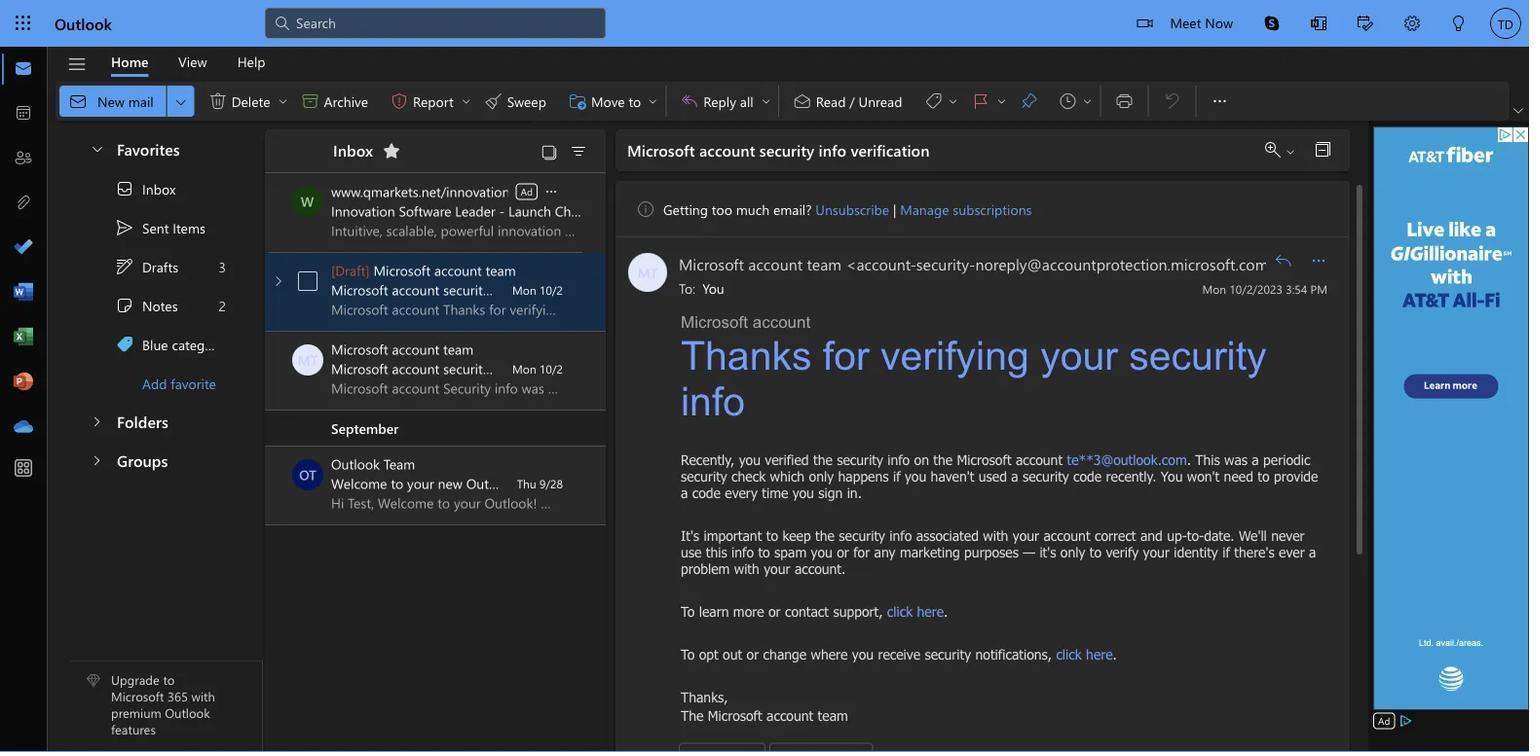 Task type: vqa. For each thing, say whether or not it's contained in the screenshot.
recovery
no



Task type: locate. For each thing, give the bounding box(es) containing it.
outlook for outlook
[[55, 13, 112, 34]]

favorites tree
[[70, 123, 244, 403]]


[[382, 141, 401, 161]]

outlook up the 
[[55, 13, 112, 34]]

2 vertical spatial outlook
[[165, 705, 210, 722]]

microsoft
[[627, 140, 695, 161], [679, 253, 744, 274], [373, 261, 431, 280], [331, 281, 388, 299], [681, 313, 748, 331], [331, 340, 388, 358], [331, 360, 388, 378], [957, 451, 1011, 468], [111, 688, 164, 705], [708, 708, 762, 724]]

2 horizontal spatial outlook
[[331, 455, 380, 473]]

inbox right  at top left
[[142, 180, 176, 198]]

you up every
[[739, 451, 761, 468]]

new
[[97, 92, 125, 110]]

out
[[723, 646, 742, 663]]

with inside upgrade to microsoft 365 with premium outlook features
[[191, 688, 215, 705]]

 right 
[[1285, 146, 1296, 158]]

to right upgrade
[[163, 672, 175, 689]]

account right —
[[1043, 527, 1090, 544]]

 inside popup button
[[173, 94, 189, 109]]

. inside . this was a periodic security check which only happens if you haven't used a security code recently. you won't need to provide a code every time you sign in.
[[1187, 451, 1191, 468]]

to down the team
[[391, 475, 403, 493]]

2 horizontal spatial with
[[983, 527, 1008, 544]]

security down the in.
[[839, 527, 885, 544]]

 down  new mail
[[90, 141, 105, 156]]

drafts
[[142, 258, 178, 276]]

1 vertical spatial 10/2
[[539, 361, 563, 377]]

 inside folders tree item
[[89, 414, 104, 430]]

1 horizontal spatial you
[[1161, 468, 1183, 485]]

 inside the  
[[947, 95, 959, 107]]

 button
[[1268, 245, 1299, 277]]

0 horizontal spatial only
[[809, 468, 834, 485]]

1 vertical spatial for
[[853, 544, 870, 560]]

email message element
[[615, 181, 1350, 753]]

was inside message list list box
[[520, 360, 543, 378]]

. this was a periodic security check which only happens if you haven't used a security code recently. you won't need to provide a code every time you sign in.
[[681, 451, 1318, 501]]

0 horizontal spatial was
[[520, 360, 543, 378]]

 left groups
[[89, 453, 104, 469]]

ad
[[521, 185, 533, 198], [1378, 715, 1390, 728]]

view
[[178, 53, 207, 71]]

 button inside folders tree item
[[78, 403, 114, 439]]

to right need
[[1258, 468, 1270, 485]]

click right notifications, in the bottom of the page
[[1056, 646, 1082, 663]]

2 vertical spatial 
[[1309, 251, 1328, 271]]

groups tree item
[[70, 442, 244, 481]]

mt inside microsoft account team image
[[298, 351, 318, 369]]

1 horizontal spatial code
[[1073, 468, 1102, 485]]

2  button from the left
[[275, 86, 291, 117]]

click here link for to opt out or change where you receive security notifications,
[[1056, 646, 1113, 663]]

mon down innovation software leader - launch challenges within weeks
[[512, 282, 536, 298]]

0 vertical spatial only
[[809, 468, 834, 485]]

outlook inside message list list box
[[331, 455, 380, 473]]

1 vertical spatial or
[[768, 603, 781, 620]]

all
[[740, 92, 754, 110]]

1 vertical spatial inbox
[[142, 180, 176, 198]]

 search field
[[265, 0, 606, 44]]

 left 
[[173, 94, 189, 109]]

10/2 for verification
[[539, 282, 563, 298]]

0 horizontal spatial outlook
[[55, 13, 112, 34]]

1 horizontal spatial outlook
[[165, 705, 210, 722]]

account
[[699, 140, 755, 161], [748, 253, 803, 274], [434, 261, 482, 280], [392, 281, 439, 299], [752, 313, 810, 331], [392, 340, 439, 358], [392, 360, 439, 378], [1016, 451, 1063, 468], [548, 475, 596, 493], [1043, 527, 1090, 544], [767, 708, 813, 724]]

0 vertical spatial outlook
[[55, 13, 112, 34]]

only
[[809, 468, 834, 485], [1060, 544, 1085, 560]]

mon for verification
[[512, 282, 536, 298]]


[[680, 92, 700, 111]]

1 mon 10/2 from the top
[[512, 282, 563, 298]]

to for to learn more or contact support,
[[681, 603, 695, 620]]

1 vertical spatial click here link
[[1056, 646, 1113, 663]]

0 vertical spatial click here link
[[887, 603, 944, 620]]

 sweep
[[484, 92, 546, 111]]

software
[[399, 202, 451, 220]]

0 horizontal spatial ad
[[521, 185, 533, 198]]

you inside . this was a periodic security check which only happens if you haven't used a security code recently. you won't need to provide a code every time you sign in.
[[1161, 468, 1183, 485]]

thu
[[517, 476, 536, 492]]

to right "move"
[[629, 92, 641, 110]]

 button left ''
[[458, 86, 474, 117]]

1 vertical spatial  button
[[78, 403, 114, 439]]

 right 
[[1081, 95, 1093, 107]]

0 horizontal spatial you
[[702, 279, 724, 297]]

mt
[[638, 263, 658, 281], [298, 351, 318, 369]]

mt inside microsoft account team icon
[[638, 263, 658, 281]]

1 vertical spatial to
[[681, 646, 695, 663]]

click
[[887, 603, 913, 620], [1056, 646, 1082, 663]]

 button
[[563, 137, 594, 165]]

0 horizontal spatial if
[[893, 468, 900, 485]]

 inside  
[[1285, 146, 1296, 158]]

your
[[1040, 334, 1118, 378], [407, 475, 434, 493], [1013, 527, 1039, 544], [1143, 544, 1170, 560], [764, 560, 790, 577]]

0 horizontal spatial here
[[917, 603, 944, 620]]

[draft] microsoft account team
[[331, 261, 516, 280]]

3  button from the left
[[458, 86, 474, 117]]

and
[[1140, 527, 1163, 544]]

1 horizontal spatial .
[[1113, 646, 1117, 663]]

added
[[546, 360, 585, 378]]

verify
[[1106, 544, 1139, 560]]

 button inside the favorites tree item
[[80, 131, 113, 167]]

 inside the  move to 
[[647, 95, 659, 107]]

outlook right 'premium'
[[165, 705, 210, 722]]

tab list containing home
[[96, 47, 280, 77]]

1 horizontal spatial only
[[1060, 544, 1085, 560]]

verifying
[[880, 334, 1029, 378]]

to
[[629, 92, 641, 110], [1258, 468, 1270, 485], [391, 475, 403, 493], [766, 527, 778, 544], [758, 544, 770, 560], [1090, 544, 1102, 560], [163, 672, 175, 689]]

1  button from the left
[[167, 86, 194, 117]]

marketing
[[900, 544, 960, 560]]

0 vertical spatial was
[[520, 360, 543, 378]]

security up the in.
[[837, 451, 883, 468]]

1 vertical spatial if
[[1222, 544, 1230, 560]]

 button for groups
[[78, 442, 114, 478]]

support,
[[833, 603, 883, 620]]

a right ever
[[1309, 544, 1316, 560]]

here right notifications, in the bottom of the page
[[1086, 646, 1113, 663]]

1 vertical spatial ad
[[1378, 715, 1390, 728]]

0 horizontal spatial microsoft account security info verification
[[331, 281, 586, 299]]

 button left ''
[[275, 86, 291, 117]]

 right all
[[760, 95, 772, 107]]

team
[[807, 253, 842, 274], [486, 261, 516, 280], [443, 340, 474, 358], [818, 708, 848, 724]]

you
[[702, 279, 724, 297], [1161, 468, 1183, 485]]

2 10/2 from the top
[[539, 361, 563, 377]]

mt for mt popup button
[[638, 263, 658, 281]]

 tree item
[[70, 325, 244, 364]]

sweep
[[507, 92, 546, 110]]

verification down 'unread' at the right of page
[[851, 140, 930, 161]]

1 vertical spatial verification
[[520, 281, 586, 299]]


[[569, 142, 588, 162]]

the inside it's important to keep the security info associated with your account correct and up-to-date. we'll never use this info to spam you or for any marketing purposes — it's only to verify your identity if there's ever a problem with your account.
[[815, 527, 835, 544]]

or inside it's important to keep the security info associated with your account correct and up-to-date. we'll never use this info to spam you or for any marketing purposes — it's only to verify your identity if there's ever a problem with your account.
[[837, 544, 849, 560]]

1 vertical spatial only
[[1060, 544, 1085, 560]]

click here link up receive
[[887, 603, 944, 620]]

inbox 
[[333, 140, 401, 161]]

td image
[[1490, 8, 1521, 39]]

2 vertical spatial  button
[[78, 442, 114, 478]]

 left ''
[[460, 95, 472, 107]]

0 vertical spatial or
[[837, 544, 849, 560]]

0 horizontal spatial 
[[543, 184, 559, 200]]

1 vertical spatial was
[[1224, 451, 1248, 468]]

1 horizontal spatial if
[[1222, 544, 1230, 560]]

microsoft account team
[[331, 340, 474, 358]]

1 horizontal spatial with
[[734, 560, 760, 577]]

new
[[438, 475, 463, 493]]

mt left "to:"
[[638, 263, 658, 281]]

with right 365
[[191, 688, 215, 705]]

security down 
[[759, 140, 814, 161]]

ot
[[299, 466, 316, 484]]

1 vertical spatial microsoft account security info verification
[[331, 281, 586, 299]]

 button for folders
[[78, 403, 114, 439]]

was right this
[[1224, 451, 1248, 468]]

info down read
[[819, 140, 846, 161]]

0 vertical spatial  button
[[1200, 82, 1239, 121]]

 button left folders
[[78, 403, 114, 439]]

to left spam
[[758, 544, 770, 560]]

word image
[[14, 283, 33, 303]]

left-rail-appbar navigation
[[4, 47, 43, 450]]

this
[[1195, 451, 1220, 468]]

mon 10/2
[[512, 282, 563, 298], [512, 361, 563, 377]]

with
[[983, 527, 1008, 544], [734, 560, 760, 577], [191, 688, 215, 705]]

ever
[[1279, 544, 1305, 560]]

0 horizontal spatial or
[[747, 646, 759, 663]]

account inside it's important to keep the security info associated with your account correct and up-to-date. we'll never use this info to spam you or for any marketing purposes — it's only to verify your identity if there's ever a problem with your account.
[[1043, 527, 1090, 544]]

was
[[520, 360, 543, 378], [1224, 451, 1248, 468]]

1 horizontal spatial verification
[[851, 140, 930, 161]]

0 horizontal spatial verification
[[520, 281, 586, 299]]

0 vertical spatial .
[[1187, 451, 1191, 468]]

info down thanks
[[681, 380, 745, 424]]

 button right 
[[994, 86, 1009, 117]]

 button
[[1009, 86, 1048, 117]]

0 vertical spatial click
[[887, 603, 913, 620]]

tab list
[[96, 47, 280, 77]]

0 horizontal spatial inbox
[[142, 180, 176, 198]]

0 horizontal spatial .
[[944, 603, 948, 620]]

1 horizontal spatial microsoft account security info verification
[[627, 140, 930, 161]]

team down -
[[486, 261, 516, 280]]

account right thu
[[548, 475, 596, 493]]

you left won't
[[1161, 468, 1183, 485]]

verification up added
[[520, 281, 586, 299]]

or left any
[[837, 544, 849, 560]]

add favorite tree item
[[70, 364, 244, 403]]

 right 
[[996, 95, 1007, 107]]

september heading
[[265, 411, 606, 447]]

0 horizontal spatial mt
[[298, 351, 318, 369]]

0 vertical spatial for
[[823, 334, 869, 378]]

security-
[[916, 253, 975, 274]]

only inside . this was a periodic security check which only happens if you haven't used a security code recently. you won't need to provide a code every time you sign in.
[[809, 468, 834, 485]]

click here link right notifications, in the bottom of the page
[[1056, 646, 1113, 663]]

click here link for to learn more or contact support,
[[887, 603, 944, 620]]

delete
[[232, 92, 270, 110]]

1 vertical spatial click
[[1056, 646, 1082, 663]]

0 vertical spatial mt
[[638, 263, 658, 281]]

2 horizontal spatial or
[[837, 544, 849, 560]]

 button
[[376, 135, 407, 167]]

1 vertical spatial mon 10/2
[[512, 361, 563, 377]]

0 vertical spatial inbox
[[333, 140, 373, 160]]

w
[[301, 192, 314, 210]]

click right support,
[[887, 603, 913, 620]]

 down now
[[1210, 92, 1229, 111]]

notifications,
[[975, 646, 1052, 663]]

account inside microsoft account thanks for verifying your security info
[[752, 313, 810, 331]]

2 mon 10/2 from the top
[[512, 361, 563, 377]]

2 vertical spatial with
[[191, 688, 215, 705]]

folders tree item
[[70, 403, 244, 442]]

1 horizontal spatial 
[[1210, 92, 1229, 111]]

outlook inside "banner"
[[55, 13, 112, 34]]

date.
[[1204, 527, 1234, 544]]

microsoft account security info verification down  dropdown button
[[627, 140, 930, 161]]

the up sign
[[813, 451, 833, 468]]

verification inside message list list box
[[520, 281, 586, 299]]

meet
[[1170, 13, 1201, 31]]

innovation
[[331, 202, 395, 220]]

[draft]
[[331, 261, 370, 280]]


[[636, 200, 655, 219]]

you left haven't on the right bottom of page
[[905, 468, 926, 485]]

 button down now
[[1200, 82, 1239, 121]]

3
[[219, 258, 226, 276]]

you right "to:"
[[702, 279, 724, 297]]

 button down  new mail
[[80, 131, 113, 167]]

1 horizontal spatial mt
[[638, 263, 658, 281]]

a right used
[[1011, 468, 1018, 485]]

thu 9/28
[[517, 476, 563, 492]]

10/2/2023
[[1229, 281, 1283, 297]]

1 horizontal spatial here
[[1086, 646, 1113, 663]]

microsoft account team <account-security-noreply@accountprotection.microsoft.com>
[[679, 253, 1279, 274]]

learn
[[699, 603, 729, 620]]

notes
[[142, 297, 178, 315]]

team inside "thanks, the microsoft account team"
[[818, 708, 848, 724]]

select a conversation image
[[298, 272, 317, 291]]

 tree item
[[70, 247, 244, 286]]

 button
[[1436, 0, 1482, 49]]

 button
[[1105, 86, 1144, 117]]

1 horizontal spatial ad
[[1378, 715, 1390, 728]]

for inside it's important to keep the security info associated with your account correct and up-to-date. we'll never use this info to spam you or for any marketing purposes — it's only to verify your identity if there's ever a problem with your account.
[[853, 544, 870, 560]]

1 vertical spatial you
[[1161, 468, 1183, 485]]

2 to from the top
[[681, 646, 695, 663]]

the right 'keep'
[[815, 527, 835, 544]]

tags group
[[783, 82, 1096, 121]]

favorites tree item
[[70, 131, 244, 169]]

1 vertical spatial .
[[944, 603, 948, 620]]

to left opt
[[681, 646, 695, 663]]

 archive
[[300, 92, 368, 111]]

opt
[[699, 646, 718, 663]]

you
[[739, 451, 761, 468], [905, 468, 926, 485], [792, 485, 814, 501], [811, 544, 832, 560], [852, 646, 874, 663]]

account down [draft] microsoft account team at the left of the page
[[392, 281, 439, 299]]

0 horizontal spatial with
[[191, 688, 215, 705]]

only right which
[[809, 468, 834, 485]]

1 vertical spatial mt
[[298, 351, 318, 369]]

account down change
[[767, 708, 813, 724]]

1 vertical spatial 
[[543, 184, 559, 200]]

or right out
[[747, 646, 759, 663]]

1 vertical spatial outlook
[[331, 455, 380, 473]]

 button left groups
[[78, 442, 114, 478]]

mon inside email message element
[[1202, 281, 1226, 297]]

it's important to keep the security info associated with your account correct and up-to-date. we'll never use this info to spam you or for any marketing purposes — it's only to verify your identity if there's ever a problem with your account.
[[681, 527, 1316, 577]]

to opt out or change where you receive security notifications, click here .
[[681, 646, 1117, 663]]

mon 10/2 for verification
[[512, 282, 563, 298]]

 left the 
[[647, 95, 659, 107]]

365
[[167, 688, 188, 705]]

0 vertical spatial to
[[681, 603, 695, 620]]

your inside message list list box
[[407, 475, 434, 493]]

outlook inside upgrade to microsoft 365 with premium outlook features
[[165, 705, 210, 722]]

info inside microsoft account thanks for verifying your security info
[[681, 380, 745, 424]]

2 horizontal spatial 
[[1309, 251, 1328, 271]]

1 10/2 from the top
[[539, 282, 563, 298]]

to left learn
[[681, 603, 695, 620]]

1 vertical spatial here
[[1086, 646, 1113, 663]]

your inside microsoft account thanks for verifying your security info
[[1040, 334, 1118, 378]]

0 vertical spatial  button
[[80, 131, 113, 167]]

archive
[[324, 92, 368, 110]]

1 horizontal spatial inbox
[[333, 140, 373, 160]]

/
[[849, 92, 855, 110]]

here up receive
[[917, 603, 944, 620]]

10/2
[[539, 282, 563, 298], [539, 361, 563, 377]]

ad left set your advertising preferences image
[[1378, 715, 1390, 728]]

inbox left  button
[[333, 140, 373, 160]]

2 horizontal spatial .
[[1187, 451, 1191, 468]]

0 vertical spatial ad
[[521, 185, 533, 198]]

only right it's
[[1060, 544, 1085, 560]]

microsoft inside "thanks, the microsoft account team"
[[708, 708, 762, 724]]

account up thanks
[[752, 313, 810, 331]]

help
[[237, 53, 265, 71]]

none text field containing to:
[[679, 276, 1189, 299]]

change
[[763, 646, 807, 663]]

1 vertical spatial  button
[[542, 182, 560, 201]]

1 horizontal spatial or
[[768, 603, 781, 620]]

to: you
[[679, 279, 724, 297]]

2 vertical spatial or
[[747, 646, 759, 663]]

0 vertical spatial if
[[893, 468, 900, 485]]

 right 
[[947, 95, 959, 107]]

 inbox
[[115, 179, 176, 199]]

None text field
[[679, 276, 1189, 299]]

 button inside groups tree item
[[78, 442, 114, 478]]

1 horizontal spatial was
[[1224, 451, 1248, 468]]

only inside it's important to keep the security info associated with your account correct and up-to-date. we'll never use this info to spam you or for any marketing purposes — it's only to verify your identity if there's ever a problem with your account.
[[1060, 544, 1085, 560]]

team down where
[[818, 708, 848, 724]]

outlook link
[[55, 0, 112, 47]]

 left folders
[[89, 414, 104, 430]]

mt down 'select a conversation' image
[[298, 351, 318, 369]]

0 vertical spatial mon 10/2
[[512, 282, 563, 298]]

mon left the 10/2/2023
[[1202, 281, 1226, 297]]

if left on
[[893, 468, 900, 485]]

0 vertical spatial with
[[983, 527, 1008, 544]]

welcome to your new outlook.com account
[[331, 475, 596, 493]]

info down -
[[493, 281, 516, 299]]

 inside popup button
[[1309, 251, 1328, 271]]

0 horizontal spatial click here link
[[887, 603, 944, 620]]

tab list inside thanks for verifying your security info application
[[96, 47, 280, 77]]

|
[[893, 200, 896, 218]]

0 vertical spatial verification
[[851, 140, 930, 161]]

mon left added
[[512, 361, 536, 377]]

4  button from the left
[[994, 86, 1009, 117]]

was left added
[[520, 360, 543, 378]]

verified
[[765, 451, 809, 468]]

microsoft inside upgrade to microsoft 365 with premium outlook features
[[111, 688, 164, 705]]

mon
[[1202, 281, 1226, 297], [512, 282, 536, 298], [512, 361, 536, 377]]

you right spam
[[811, 544, 832, 560]]

 inside ' report '
[[460, 95, 472, 107]]

1 to from the top
[[681, 603, 695, 620]]

info left on
[[887, 451, 910, 468]]

with left —
[[983, 527, 1008, 544]]

0 vertical spatial 10/2
[[539, 282, 563, 298]]

in.
[[847, 485, 862, 501]]

0 horizontal spatial  button
[[542, 182, 560, 201]]

1 horizontal spatial click here link
[[1056, 646, 1113, 663]]

 up pm
[[1309, 251, 1328, 271]]

code down recently,
[[692, 485, 721, 501]]

inbox inside the  inbox
[[142, 180, 176, 198]]

if inside . this was a periodic security check which only happens if you haven't used a security code recently. you won't need to provide a code every time you sign in.
[[893, 468, 900, 485]]

security down microsoft account team
[[443, 360, 489, 378]]

0 vertical spatial you
[[702, 279, 724, 297]]

mt for mt checkbox
[[298, 351, 318, 369]]

read
[[816, 92, 846, 110]]

outlook up welcome
[[331, 455, 380, 473]]


[[270, 274, 286, 289]]


[[1264, 16, 1280, 31]]

calendar image
[[14, 104, 33, 124]]

1 horizontal spatial  button
[[1200, 82, 1239, 121]]

info left associated
[[890, 527, 912, 544]]

periodic
[[1263, 451, 1310, 468]]

ad up launch
[[521, 185, 533, 198]]

team
[[384, 455, 415, 473]]

microsoft account security info verification inside message list list box
[[331, 281, 586, 299]]



Task type: describe. For each thing, give the bounding box(es) containing it.
you left sign
[[792, 485, 814, 501]]

inbox heading
[[308, 130, 407, 172]]

a left periodic at right
[[1252, 451, 1259, 468]]

account up microsoft account security info was added
[[392, 340, 439, 358]]

1 vertical spatial with
[[734, 560, 760, 577]]

-
[[499, 202, 505, 220]]

9/28
[[539, 476, 563, 492]]

for inside microsoft account thanks for verifying your security info
[[823, 334, 869, 378]]

 tree item
[[70, 169, 244, 208]]

to:
[[679, 279, 695, 297]]

powerpoint image
[[14, 373, 33, 392]]

security left check
[[681, 468, 727, 485]]

to inside the  move to 
[[629, 92, 641, 110]]

 button for 
[[167, 86, 194, 117]]

files image
[[14, 194, 33, 213]]

account down 'leader'
[[434, 261, 482, 280]]

thanks for verifying your security info application
[[0, 0, 1529, 753]]

account down email?
[[748, 253, 803, 274]]

microsoft inside microsoft account thanks for verifying your security info
[[681, 313, 748, 331]]

www.qmarkets.net/innovation/software
[[331, 183, 566, 201]]

Select a conversation checkbox
[[292, 460, 331, 491]]

 button
[[1342, 0, 1389, 49]]

spam
[[774, 544, 807, 560]]

welcome
[[331, 475, 387, 493]]

 button for 
[[458, 86, 474, 117]]

 button
[[1510, 101, 1527, 121]]

won't
[[1187, 468, 1220, 485]]

to left 'keep'
[[766, 527, 778, 544]]

 button for favorites
[[80, 131, 113, 167]]

move & delete group
[[59, 82, 662, 121]]

0 horizontal spatial click
[[887, 603, 913, 620]]

outlook team image
[[292, 460, 323, 491]]

provide
[[1274, 468, 1318, 485]]

account down microsoft account team
[[392, 360, 439, 378]]

 button
[[1307, 134, 1338, 166]]

premium features image
[[87, 674, 100, 688]]

happens
[[838, 468, 889, 485]]

Search for email, meetings, files and more. field
[[294, 12, 594, 32]]

 inside groups tree item
[[89, 453, 104, 469]]


[[1451, 16, 1467, 31]]

message list section
[[265, 125, 707, 752]]

 inside the  
[[996, 95, 1007, 107]]

 button inside tags group
[[994, 86, 1009, 117]]

 inside  delete 
[[277, 95, 289, 107]]

te**3@outlook.com link
[[1067, 451, 1187, 468]]

microsoft account team image
[[628, 253, 667, 292]]

help button
[[223, 47, 280, 77]]

folders
[[117, 411, 168, 432]]

meet now
[[1170, 13, 1233, 31]]

 
[[924, 92, 959, 111]]

message list list box
[[265, 173, 707, 752]]

 inside  
[[1081, 95, 1093, 107]]

info right this
[[731, 544, 754, 560]]

september
[[331, 420, 399, 438]]

premium
[[111, 705, 161, 722]]

to do image
[[14, 239, 33, 258]]

none text field inside email message element
[[679, 276, 1189, 299]]

email?
[[773, 200, 812, 218]]

items
[[173, 219, 205, 237]]

team down  getting too much email? unsubscribe | manage subscriptions
[[807, 253, 842, 274]]

a down recently,
[[681, 485, 688, 501]]

account inside "thanks, the microsoft account team"
[[767, 708, 813, 724]]

2
[[219, 297, 226, 315]]

home button
[[96, 47, 163, 77]]

excel image
[[14, 328, 33, 348]]

groups
[[117, 450, 168, 471]]

mail image
[[14, 59, 33, 79]]

people image
[[14, 149, 33, 168]]


[[390, 92, 409, 111]]

 button inside message list list box
[[542, 182, 560, 201]]

security right used
[[1023, 468, 1069, 485]]

onedrive image
[[14, 418, 33, 437]]

www.qmarkets.net/innovation/software image
[[292, 186, 323, 217]]

unread
[[859, 92, 902, 110]]

a inside it's important to keep the security info associated with your account correct and up-to-date. we'll never use this info to spam you or for any marketing purposes — it's only to verify your identity if there's ever a problem with your account.
[[1309, 544, 1316, 560]]

check
[[731, 468, 766, 485]]

upgrade to microsoft 365 with premium outlook features
[[111, 672, 215, 738]]

if inside it's important to keep the security info associated with your account correct and up-to-date. we'll never use this info to spam you or for any marketing purposes — it's only to verify your identity if there's ever a problem with your account.
[[1222, 544, 1230, 560]]

security right receive
[[925, 646, 971, 663]]

to learn more or contact support, click here .
[[681, 603, 948, 620]]


[[300, 92, 320, 111]]

every
[[725, 485, 758, 501]]

sign
[[818, 485, 843, 501]]

to for to opt out or change where you receive security notifications,
[[681, 646, 695, 663]]

 tree item
[[70, 286, 244, 325]]

to inside upgrade to microsoft 365 with premium outlook features
[[163, 672, 175, 689]]

security inside it's important to keep the security info associated with your account correct and up-to-date. we'll never use this info to spam you or for any marketing purposes — it's only to verify your identity if there's ever a problem with your account.
[[839, 527, 885, 544]]

security down [draft] microsoft account team at the left of the page
[[443, 281, 489, 299]]

 sent items
[[115, 218, 205, 238]]

team up microsoft account security info was added
[[443, 340, 474, 358]]

 drafts
[[115, 257, 178, 277]]

set your advertising preferences image
[[1398, 714, 1413, 729]]

recently, you verified the security info on the microsoft account te**3@outlook.com
[[681, 451, 1187, 468]]

thanks,
[[681, 689, 728, 706]]

 button for 
[[275, 86, 291, 117]]

to inside message list list box
[[391, 475, 403, 493]]

was inside . this was a periodic security check which only happens if you haven't used a security code recently. you won't need to provide a code every time you sign in.
[[1224, 451, 1248, 468]]

0 vertical spatial here
[[917, 603, 944, 620]]

Select a conversation checkbox
[[292, 345, 331, 376]]

microsoft account team image
[[292, 345, 323, 376]]

 
[[971, 92, 1007, 111]]

or for contact
[[768, 603, 781, 620]]


[[1058, 92, 1078, 111]]

home
[[111, 53, 149, 71]]

10/2 for was
[[539, 361, 563, 377]]

thanks, the microsoft account team
[[681, 689, 848, 724]]

used
[[978, 468, 1007, 485]]

 button
[[1295, 0, 1342, 49]]

identity
[[1174, 544, 1218, 560]]

 notes
[[115, 296, 178, 316]]

 inside  reply all 
[[760, 95, 772, 107]]

 inside the favorites tree item
[[90, 141, 105, 156]]

2 vertical spatial .
[[1113, 646, 1117, 663]]

recently,
[[681, 451, 735, 468]]

problem
[[681, 560, 730, 577]]

 button
[[536, 137, 563, 165]]

you right where
[[852, 646, 874, 663]]


[[115, 257, 134, 277]]

inbox inside the inbox 
[[333, 140, 373, 160]]

thanks
[[681, 334, 812, 378]]


[[68, 92, 88, 111]]

 report 
[[390, 92, 472, 111]]

add
[[142, 375, 167, 393]]

info left added
[[493, 360, 516, 378]]

view button
[[164, 47, 222, 77]]

time
[[762, 485, 788, 501]]


[[541, 144, 558, 161]]

account down  reply all 
[[699, 140, 755, 161]]


[[67, 54, 87, 75]]

more apps image
[[14, 460, 33, 479]]

the
[[681, 708, 703, 724]]

to inside . this was a periodic security check which only happens if you haven't used a security code recently. you won't need to provide a code every time you sign in.
[[1258, 468, 1270, 485]]

launch
[[508, 202, 551, 220]]

to left verify
[[1090, 544, 1102, 560]]

0 vertical spatial microsoft account security info verification
[[627, 140, 930, 161]]

 tree item
[[70, 208, 244, 247]]


[[484, 92, 503, 111]]

account.
[[795, 560, 846, 577]]

category
[[172, 336, 225, 354]]

this
[[706, 544, 727, 560]]

3:54
[[1286, 281, 1307, 297]]

or for change
[[747, 646, 759, 663]]

within
[[624, 202, 664, 220]]


[[1019, 92, 1039, 111]]

Select a conversation checkbox
[[292, 266, 331, 297]]

security inside microsoft account thanks for verifying your security info
[[1129, 334, 1267, 378]]

mon for was
[[512, 361, 536, 377]]

ad inside message list list box
[[521, 185, 533, 198]]

outlook.com
[[466, 475, 544, 493]]

receive
[[878, 646, 920, 663]]

outlook team
[[331, 455, 415, 473]]


[[568, 92, 587, 111]]

account right used
[[1016, 451, 1063, 468]]

outlook banner
[[0, 0, 1529, 49]]

outlook for outlook team
[[331, 455, 380, 473]]

the right on
[[933, 451, 953, 468]]

mon 10/2 for was
[[512, 361, 563, 377]]

you inside it's important to keep the security info associated with your account correct and up-to-date. we'll never use this info to spam you or for any marketing purposes — it's only to verify your identity if there's ever a problem with your account.
[[811, 544, 832, 560]]

1 horizontal spatial click
[[1056, 646, 1082, 663]]

on
[[914, 451, 929, 468]]

 read / unread
[[793, 92, 902, 111]]


[[273, 14, 292, 33]]


[[924, 92, 943, 111]]

important
[[704, 527, 762, 544]]

0 horizontal spatial code
[[692, 485, 721, 501]]

 inside message list list box
[[543, 184, 559, 200]]

there's
[[1234, 544, 1275, 560]]

it's
[[681, 527, 699, 544]]


[[1311, 16, 1326, 31]]

0 vertical spatial 
[[1210, 92, 1229, 111]]



